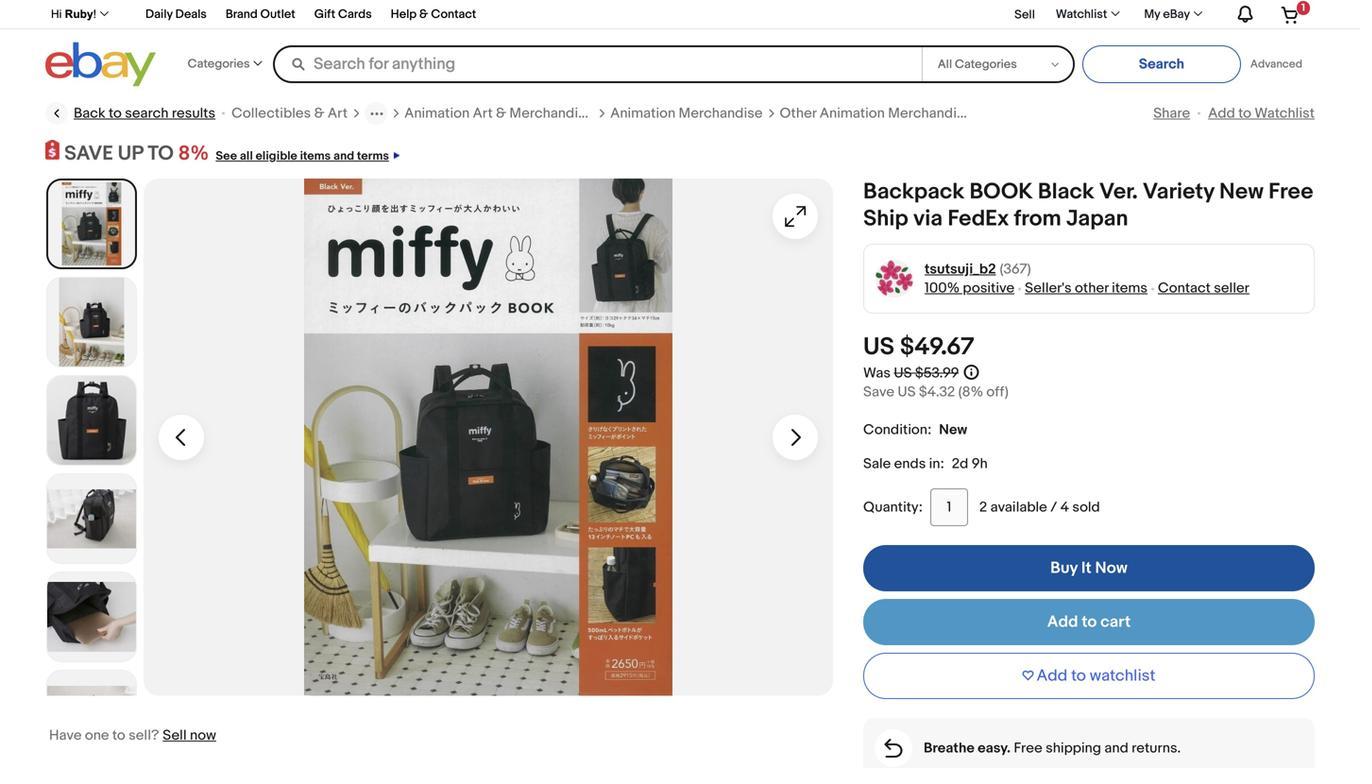 Task type: describe. For each thing, give the bounding box(es) containing it.
returns.
[[1132, 740, 1181, 757]]

collectibles & art
[[232, 105, 348, 122]]

8%
[[178, 141, 209, 166]]

free inside backpack book black ver. variety new free ship via fedex from japan
[[1269, 179, 1314, 206]]

1 vertical spatial contact
[[1158, 280, 1211, 297]]

breathe
[[924, 740, 975, 757]]

with details__icon image
[[885, 739, 903, 758]]

hi ruby !
[[51, 8, 96, 20]]

add to watchlist
[[1208, 105, 1315, 122]]

animation for animation merchandise
[[610, 105, 676, 122]]

sell?
[[129, 727, 159, 744]]

other animation merchandise link
[[780, 104, 972, 123]]

my ebay
[[1144, 7, 1190, 22]]

save us $4.32 (8% off)
[[863, 384, 1009, 401]]

$4.32
[[919, 384, 955, 401]]

Quantity: text field
[[930, 489, 968, 526]]

backpack
[[863, 179, 965, 206]]

other animation merchandise
[[780, 105, 972, 122]]

add to watchlist button
[[863, 653, 1315, 699]]

ship
[[863, 206, 909, 232]]

contact inside 'link'
[[431, 7, 476, 22]]

ver.
[[1100, 179, 1138, 206]]

ruby
[[65, 8, 93, 20]]

japan
[[1067, 206, 1129, 232]]

sale
[[863, 455, 891, 472]]

2
[[980, 499, 987, 516]]

notifications image
[[1234, 5, 1256, 24]]

100% positive
[[925, 280, 1015, 297]]

9h
[[972, 455, 988, 472]]

terms
[[357, 149, 389, 163]]

daily deals link
[[145, 4, 207, 26]]

add to cart link
[[863, 599, 1315, 645]]

1 vertical spatial items
[[1112, 280, 1148, 297]]

was us $53.99
[[863, 365, 959, 382]]

variety
[[1143, 179, 1215, 206]]

other
[[780, 105, 817, 122]]

add for add to cart
[[1047, 612, 1078, 632]]

collectibles
[[232, 105, 311, 122]]

to
[[148, 141, 174, 166]]

fedex
[[948, 206, 1009, 232]]

picture 3 of 11 image
[[47, 376, 136, 465]]

& for help
[[419, 7, 428, 22]]

buy it now link
[[863, 545, 1315, 592]]

now
[[1095, 558, 1128, 578]]

picture 4 of 11 image
[[47, 474, 136, 563]]

cart
[[1101, 612, 1131, 632]]

add to cart
[[1047, 612, 1131, 632]]

brand outlet
[[226, 7, 295, 22]]

watchlist inside account navigation
[[1056, 7, 1108, 22]]

help & contact link
[[391, 4, 476, 26]]

back
[[74, 105, 105, 122]]

backpack book black ver. variety new free ship via fedex from japan
[[863, 179, 1314, 232]]

categories
[[188, 57, 250, 71]]

black
[[1038, 179, 1095, 206]]

new inside condition: new
[[939, 421, 967, 438]]

0 vertical spatial us
[[863, 333, 895, 362]]

help
[[391, 7, 417, 22]]

backpack book black ver. variety new free ship via fedex from japan - picture 1 of 11 image
[[144, 179, 833, 696]]

buy
[[1051, 558, 1078, 578]]

art inside animation art & merchandise link
[[473, 105, 493, 122]]

2 horizontal spatial &
[[496, 105, 506, 122]]

advanced link
[[1241, 45, 1312, 83]]

positive
[[963, 280, 1015, 297]]

2d
[[952, 455, 969, 472]]

breathe easy. free shipping and returns.
[[924, 740, 1181, 757]]

help & contact
[[391, 7, 476, 22]]

tsutsuji_b2
[[925, 261, 996, 278]]

picture 1 of 11 image
[[48, 181, 135, 267]]

brand
[[226, 7, 258, 22]]

add for add to watchlist
[[1037, 666, 1068, 686]]

contact seller link
[[1158, 280, 1250, 297]]

cards
[[338, 7, 372, 22]]

have one to sell? sell now
[[49, 727, 216, 744]]

seller's
[[1025, 280, 1072, 297]]

seller's other items
[[1025, 280, 1148, 297]]

ebay
[[1163, 7, 1190, 22]]

book
[[970, 179, 1033, 206]]

animation merchandise
[[610, 105, 763, 122]]

condition:
[[863, 421, 932, 438]]

collectibles & art link
[[232, 104, 348, 123]]

to right one
[[112, 727, 125, 744]]

one
[[85, 727, 109, 744]]

100%
[[925, 280, 960, 297]]

add to watchlist
[[1037, 666, 1156, 686]]



Task type: vqa. For each thing, say whether or not it's contained in the screenshot.
Bulk
no



Task type: locate. For each thing, give the bounding box(es) containing it.
!
[[93, 8, 96, 20]]

1 horizontal spatial animation
[[610, 105, 676, 122]]

ebay home image
[[45, 42, 156, 87]]

free right 'easy.'
[[1014, 740, 1043, 757]]

0 horizontal spatial contact
[[431, 7, 476, 22]]

new inside backpack book black ver. variety new free ship via fedex from japan
[[1220, 179, 1264, 206]]

picture 2 of 11 image
[[47, 278, 136, 367]]

1
[[1302, 2, 1305, 14]]

0 vertical spatial contact
[[431, 7, 476, 22]]

sell left watchlist link
[[1015, 7, 1035, 22]]

have
[[49, 727, 82, 744]]

search
[[125, 105, 169, 122]]

sell now link
[[163, 727, 216, 744]]

see all eligible items and terms
[[216, 149, 389, 163]]

results
[[172, 105, 215, 122]]

gift cards
[[314, 7, 372, 22]]

shipping
[[1046, 740, 1102, 757]]

via
[[914, 206, 943, 232]]

share button
[[1154, 105, 1190, 122]]

/
[[1051, 499, 1058, 516]]

to left cart at right
[[1082, 612, 1097, 632]]

1 vertical spatial new
[[939, 421, 967, 438]]

add down add to cart "link"
[[1037, 666, 1068, 686]]

quantity:
[[863, 499, 923, 516]]

new up 2d in the bottom right of the page
[[939, 421, 967, 438]]

2 vertical spatial us
[[898, 384, 916, 401]]

2 horizontal spatial merchandise
[[888, 105, 972, 122]]

sell left "now"
[[163, 727, 187, 744]]

1 horizontal spatial merchandise
[[679, 105, 763, 122]]

2 horizontal spatial animation
[[820, 105, 885, 122]]

to for search
[[109, 105, 122, 122]]

to inside back to search results link
[[109, 105, 122, 122]]

merchandise up backpack
[[888, 105, 972, 122]]

us right was
[[894, 365, 912, 382]]

to
[[109, 105, 122, 122], [1239, 105, 1252, 122], [1082, 612, 1097, 632], [1071, 666, 1086, 686], [112, 727, 125, 744]]

save
[[64, 141, 113, 166]]

1 vertical spatial add
[[1047, 612, 1078, 632]]

0 horizontal spatial watchlist
[[1056, 7, 1108, 22]]

now
[[190, 727, 216, 744]]

watchlist down advanced
[[1255, 105, 1315, 122]]

to left watchlist
[[1071, 666, 1086, 686]]

1 art from the left
[[328, 105, 348, 122]]

account navigation
[[41, 0, 1315, 29]]

1 horizontal spatial free
[[1269, 179, 1314, 206]]

my ebay link
[[1134, 3, 1211, 26]]

tsutsuji_b2 image
[[875, 259, 914, 298]]

watchlist
[[1090, 666, 1156, 686]]

1 vertical spatial free
[[1014, 740, 1043, 757]]

merchandise left other
[[679, 105, 763, 122]]

0 vertical spatial watchlist
[[1056, 7, 1108, 22]]

gift
[[314, 7, 335, 22]]

Search for anything text field
[[276, 47, 918, 81]]

1 vertical spatial watchlist
[[1255, 105, 1315, 122]]

items right eligible
[[300, 149, 331, 163]]

1 horizontal spatial new
[[1220, 179, 1264, 206]]

free
[[1269, 179, 1314, 206], [1014, 740, 1043, 757]]

watchlist right sell link
[[1056, 7, 1108, 22]]

animation for animation art & merchandise
[[404, 105, 470, 122]]

save up to 8%
[[64, 141, 209, 166]]

0 horizontal spatial free
[[1014, 740, 1043, 757]]

tsutsuji_b2 link
[[925, 260, 996, 279]]

easy.
[[978, 740, 1011, 757]]

new right the variety
[[1220, 179, 1264, 206]]

1 horizontal spatial watchlist
[[1255, 105, 1315, 122]]

$53.99
[[915, 365, 959, 382]]

1 link
[[1270, 0, 1312, 28]]

1 vertical spatial sell
[[163, 727, 187, 744]]

& inside 'link'
[[419, 7, 428, 22]]

0 vertical spatial and
[[334, 149, 354, 163]]

watchlist link
[[1046, 3, 1128, 26]]

add inside button
[[1037, 666, 1068, 686]]

4
[[1061, 499, 1069, 516]]

1 horizontal spatial sell
[[1015, 7, 1035, 22]]

save
[[863, 384, 895, 401]]

sell link
[[1006, 7, 1044, 22]]

buy it now
[[1051, 558, 1128, 578]]

to for watchlist
[[1239, 105, 1252, 122]]

0 vertical spatial items
[[300, 149, 331, 163]]

0 horizontal spatial merchandise
[[510, 105, 594, 122]]

add right share "button"
[[1208, 105, 1235, 122]]

see all eligible items and terms link
[[209, 141, 400, 166]]

daily deals
[[145, 7, 207, 22]]

and for returns.
[[1105, 740, 1129, 757]]

us for was
[[894, 365, 912, 382]]

2 animation from the left
[[610, 105, 676, 122]]

0 vertical spatial add
[[1208, 105, 1235, 122]]

1 vertical spatial us
[[894, 365, 912, 382]]

animation art & merchandise link
[[404, 104, 594, 123]]

sell inside account navigation
[[1015, 7, 1035, 22]]

and left terms on the left top of the page
[[334, 149, 354, 163]]

and for terms
[[334, 149, 354, 163]]

0 horizontal spatial new
[[939, 421, 967, 438]]

2 art from the left
[[473, 105, 493, 122]]

0 vertical spatial sell
[[1015, 7, 1035, 22]]

animation art & merchandise
[[404, 105, 594, 122]]

0 horizontal spatial &
[[314, 105, 325, 122]]

to for watchlist
[[1071, 666, 1086, 686]]

0 horizontal spatial and
[[334, 149, 354, 163]]

2 merchandise from the left
[[679, 105, 763, 122]]

None submit
[[1083, 45, 1241, 83]]

back to search results link
[[45, 102, 215, 125]]

outlet
[[260, 7, 295, 22]]

to for cart
[[1082, 612, 1097, 632]]

to down advanced link
[[1239, 105, 1252, 122]]

2 vertical spatial add
[[1037, 666, 1068, 686]]

1 vertical spatial and
[[1105, 740, 1129, 757]]

1 horizontal spatial art
[[473, 105, 493, 122]]

0 horizontal spatial items
[[300, 149, 331, 163]]

banner
[[41, 0, 1315, 92]]

1 horizontal spatial contact
[[1158, 280, 1211, 297]]

3 merchandise from the left
[[888, 105, 972, 122]]

see
[[216, 149, 237, 163]]

advanced
[[1251, 58, 1303, 71]]

merchandise down "search for anything" text box
[[510, 105, 594, 122]]

0 vertical spatial new
[[1220, 179, 1264, 206]]

free down add to watchlist link on the right top of the page
[[1269, 179, 1314, 206]]

0 horizontal spatial sell
[[163, 727, 187, 744]]

banner containing daily deals
[[41, 0, 1315, 92]]

new
[[1220, 179, 1264, 206], [939, 421, 967, 438]]

1 horizontal spatial items
[[1112, 280, 1148, 297]]

items right other
[[1112, 280, 1148, 297]]

add for add to watchlist
[[1208, 105, 1235, 122]]

0 horizontal spatial animation
[[404, 105, 470, 122]]

was
[[863, 365, 891, 382]]

ends
[[894, 455, 926, 472]]

art inside collectibles & art link
[[328, 105, 348, 122]]

contact
[[431, 7, 476, 22], [1158, 280, 1211, 297]]

back to search results
[[74, 105, 215, 122]]

0 vertical spatial free
[[1269, 179, 1314, 206]]

to inside add to cart "link"
[[1082, 612, 1097, 632]]

categories button
[[188, 44, 262, 85]]

1 merchandise from the left
[[510, 105, 594, 122]]

& for collectibles
[[314, 105, 325, 122]]

seller
[[1214, 280, 1250, 297]]

3 animation from the left
[[820, 105, 885, 122]]

us down the was us $53.99
[[898, 384, 916, 401]]

add left cart at right
[[1047, 612, 1078, 632]]

contact left seller
[[1158, 280, 1211, 297]]

other
[[1075, 280, 1109, 297]]

us up was
[[863, 333, 895, 362]]

add to watchlist link
[[1208, 105, 1315, 122]]

contact right help
[[431, 7, 476, 22]]

art
[[328, 105, 348, 122], [473, 105, 493, 122]]

1 horizontal spatial &
[[419, 7, 428, 22]]

up
[[118, 141, 143, 166]]

eligible
[[256, 149, 297, 163]]

add inside "link"
[[1047, 612, 1078, 632]]

and left returns.
[[1105, 740, 1129, 757]]

us $49.67
[[863, 333, 975, 362]]

share
[[1154, 105, 1190, 122]]

hi
[[51, 8, 62, 20]]

us for save
[[898, 384, 916, 401]]

to inside add to watchlist button
[[1071, 666, 1086, 686]]

0 horizontal spatial art
[[328, 105, 348, 122]]

daily
[[145, 7, 173, 22]]

to right back
[[109, 105, 122, 122]]

animation merchandise link
[[610, 104, 763, 123]]

2 available / 4 sold
[[980, 499, 1100, 516]]

tsutsuji_b2 (367)
[[925, 261, 1031, 278]]

1 animation from the left
[[404, 105, 470, 122]]

in:
[[929, 455, 944, 472]]

1 horizontal spatial and
[[1105, 740, 1129, 757]]

and
[[334, 149, 354, 163], [1105, 740, 1129, 757]]

gift cards link
[[314, 4, 372, 26]]

us
[[863, 333, 895, 362], [894, 365, 912, 382], [898, 384, 916, 401]]

picture 5 of 11 image
[[47, 573, 136, 661]]

sold
[[1073, 499, 1100, 516]]

deals
[[175, 7, 207, 22]]

my
[[1144, 7, 1161, 22]]



